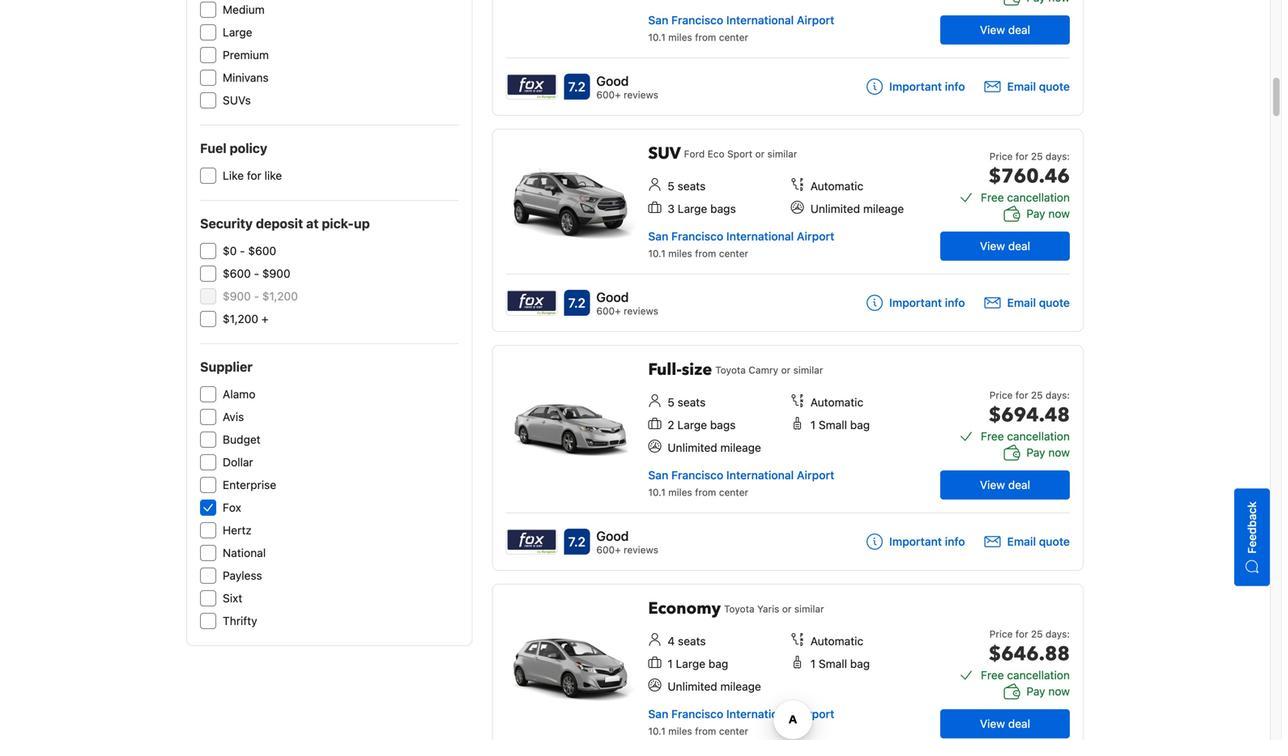 Task type: vqa. For each thing, say whether or not it's contained in the screenshot.
similar to the middle
yes



Task type: locate. For each thing, give the bounding box(es) containing it.
1 vertical spatial 25
[[1031, 390, 1043, 401]]

1 free from the top
[[981, 191, 1004, 204]]

for for $760.46
[[1016, 151, 1029, 162]]

1 horizontal spatial $900
[[262, 267, 291, 280]]

size
[[682, 359, 712, 381]]

0 vertical spatial $900
[[262, 267, 291, 280]]

$600 down $0
[[223, 267, 251, 280]]

seats for $760.46
[[678, 179, 706, 193]]

1 vertical spatial unlimited mileage
[[668, 441, 762, 455]]

$1,200 up +
[[262, 290, 298, 303]]

25 inside 'price for 25 days: $646.88'
[[1031, 629, 1043, 640]]

10.1 for economy
[[648, 726, 666, 737]]

1 info from the top
[[945, 80, 965, 93]]

san francisco international airport button
[[648, 13, 835, 27], [648, 230, 835, 243], [648, 469, 835, 482], [648, 708, 835, 721]]

7.2
[[569, 79, 586, 94], [569, 295, 586, 311], [569, 534, 586, 550]]

2 600+ from the top
[[597, 305, 621, 317]]

1 vertical spatial days:
[[1046, 390, 1070, 401]]

1 small bag
[[811, 418, 870, 432], [811, 658, 870, 671]]

pay now down the $760.46
[[1027, 207, 1070, 220]]

0 vertical spatial now
[[1049, 207, 1070, 220]]

days: up the $694.48 at the right bottom of the page
[[1046, 390, 1070, 401]]

free cancellation down the $760.46
[[981, 191, 1070, 204]]

similar right yaris
[[795, 604, 825, 615]]

3 supplied by fox image from the top
[[507, 530, 557, 554]]

0 vertical spatial free
[[981, 191, 1004, 204]]

5 seats up the 3 large bags
[[668, 179, 706, 193]]

5 up 2
[[668, 396, 675, 409]]

4 san from the top
[[648, 708, 669, 721]]

0 horizontal spatial $900
[[223, 290, 251, 303]]

deposit
[[256, 216, 303, 231]]

now down the $694.48 at the right bottom of the page
[[1049, 446, 1070, 459]]

-
[[240, 244, 245, 258], [254, 267, 259, 280], [254, 290, 259, 303]]

economy
[[648, 598, 721, 620]]

san for suv
[[648, 230, 669, 243]]

price up the $646.88
[[990, 629, 1013, 640]]

1 vertical spatial important
[[890, 296, 942, 309]]

2 vertical spatial automatic
[[811, 635, 864, 648]]

+
[[262, 312, 269, 326]]

2 reviews from the top
[[624, 305, 659, 317]]

3 good from the top
[[597, 529, 629, 544]]

bag for economy
[[851, 658, 870, 671]]

price up the $760.46
[[990, 151, 1013, 162]]

bags right 3 at the right top of page
[[711, 202, 736, 216]]

email quote button
[[985, 79, 1070, 95], [985, 295, 1070, 311], [985, 534, 1070, 550]]

1 free cancellation from the top
[[981, 191, 1070, 204]]

san for economy
[[648, 708, 669, 721]]

0 vertical spatial info
[[945, 80, 965, 93]]

1 vertical spatial price
[[990, 390, 1013, 401]]

2 vertical spatial unlimited mileage
[[668, 680, 762, 694]]

view deal
[[980, 23, 1031, 36], [980, 239, 1031, 253], [980, 478, 1031, 492], [980, 717, 1031, 731]]

3 info from the top
[[945, 535, 965, 548]]

3 free cancellation from the top
[[981, 669, 1070, 682]]

3 important info button from the top
[[867, 534, 965, 550]]

large down medium
[[223, 26, 252, 39]]

3 price from the top
[[990, 629, 1013, 640]]

2 important info button from the top
[[867, 295, 965, 311]]

or right yaris
[[782, 604, 792, 615]]

1 vertical spatial important info button
[[867, 295, 965, 311]]

1 important info from the top
[[890, 80, 965, 93]]

reviews up full-
[[624, 305, 659, 317]]

price inside 'price for 25 days: $646.88'
[[990, 629, 1013, 640]]

2 cancellation from the top
[[1007, 430, 1070, 443]]

1 vertical spatial small
[[819, 658, 847, 671]]

view deal for $646.88
[[980, 717, 1031, 731]]

seats right the "4"
[[678, 635, 706, 648]]

at
[[306, 216, 319, 231]]

2 vertical spatial good
[[597, 529, 629, 544]]

days: inside 'price for 25 days: $646.88'
[[1046, 629, 1070, 640]]

toyota inside economy toyota yaris or similar
[[724, 604, 755, 615]]

economy toyota yaris or similar
[[648, 598, 825, 620]]

1 vertical spatial similar
[[794, 365, 823, 376]]

0 vertical spatial quote
[[1039, 80, 1070, 93]]

600+
[[597, 89, 621, 100], [597, 305, 621, 317], [597, 544, 621, 556]]

2 important from the top
[[890, 296, 942, 309]]

free down the $760.46
[[981, 191, 1004, 204]]

25 up the $694.48 at the right bottom of the page
[[1031, 390, 1043, 401]]

for inside 'price for 25 days: $646.88'
[[1016, 629, 1029, 640]]

0 vertical spatial reviews
[[624, 89, 659, 100]]

or inside economy toyota yaris or similar
[[782, 604, 792, 615]]

san
[[648, 13, 669, 27], [648, 230, 669, 243], [648, 469, 669, 482], [648, 708, 669, 721]]

toyota left 'camry'
[[716, 365, 746, 376]]

francisco for economy
[[672, 708, 724, 721]]

1 vertical spatial email quote button
[[985, 295, 1070, 311]]

fuel policy
[[200, 141, 268, 156]]

bags for $760.46
[[711, 202, 736, 216]]

email
[[1008, 80, 1036, 93], [1008, 296, 1036, 309], [1008, 535, 1036, 548]]

days: up the $646.88
[[1046, 629, 1070, 640]]

price for $646.88
[[990, 629, 1013, 640]]

0 vertical spatial cancellation
[[1007, 191, 1070, 204]]

5 seats for $760.46
[[668, 179, 706, 193]]

similar right 'camry'
[[794, 365, 823, 376]]

price inside price for 25 days: $760.46
[[990, 151, 1013, 162]]

5
[[668, 179, 675, 193], [668, 396, 675, 409]]

bag
[[851, 418, 870, 432], [709, 658, 729, 671], [851, 658, 870, 671]]

25 up the $646.88
[[1031, 629, 1043, 640]]

toyota inside the full-size toyota camry   or similar
[[716, 365, 746, 376]]

now down the $760.46
[[1049, 207, 1070, 220]]

2 vertical spatial pay
[[1027, 685, 1046, 698]]

security deposit at pick-up
[[200, 216, 370, 231]]

1 product card group from the top
[[492, 0, 1084, 116]]

2 from from the top
[[695, 248, 717, 259]]

or inside the full-size toyota camry   or similar
[[781, 365, 791, 376]]

2 san from the top
[[648, 230, 669, 243]]

2 pay from the top
[[1027, 446, 1046, 459]]

1 for full-size
[[811, 418, 816, 432]]

$900 up $900 - $1,200
[[262, 267, 291, 280]]

3 miles from the top
[[669, 487, 693, 498]]

- right $0
[[240, 244, 245, 258]]

deal for $646.88
[[1009, 717, 1031, 731]]

like
[[223, 169, 244, 182]]

$1,200 left +
[[223, 312, 258, 326]]

0 vertical spatial days:
[[1046, 151, 1070, 162]]

2 vertical spatial -
[[254, 290, 259, 303]]

2 quote from the top
[[1039, 296, 1070, 309]]

3 important from the top
[[890, 535, 942, 548]]

3 now from the top
[[1049, 685, 1070, 698]]

automatic for $694.48
[[811, 396, 864, 409]]

important for $694.48
[[890, 535, 942, 548]]

quote
[[1039, 80, 1070, 93], [1039, 296, 1070, 309], [1039, 535, 1070, 548]]

important info button for $760.46
[[867, 295, 965, 311]]

1 automatic from the top
[[811, 179, 864, 193]]

$0
[[223, 244, 237, 258]]

3 free from the top
[[981, 669, 1004, 682]]

2 important info from the top
[[890, 296, 965, 309]]

or right sport at the top of the page
[[756, 148, 765, 160]]

for up the $760.46
[[1016, 151, 1029, 162]]

good for $760.46
[[597, 290, 629, 305]]

1 vertical spatial 7.2 element
[[564, 290, 590, 316]]

1 5 from the top
[[668, 179, 675, 193]]

cancellation down the $646.88
[[1007, 669, 1070, 682]]

3 airport from the top
[[797, 469, 835, 482]]

2 email from the top
[[1008, 296, 1036, 309]]

1 vertical spatial $1,200
[[223, 312, 258, 326]]

email quote for $694.48
[[1008, 535, 1070, 548]]

free down the $646.88
[[981, 669, 1004, 682]]

free cancellation for $646.88
[[981, 669, 1070, 682]]

0 vertical spatial free cancellation
[[981, 191, 1070, 204]]

for inside price for 25 days: $760.46
[[1016, 151, 1029, 162]]

pay for $760.46
[[1027, 207, 1046, 220]]

free down the $694.48 at the right bottom of the page
[[981, 430, 1004, 443]]

1 supplied by fox image from the top
[[507, 75, 557, 99]]

0 vertical spatial important info button
[[867, 79, 965, 95]]

similar
[[768, 148, 798, 160], [794, 365, 823, 376], [795, 604, 825, 615]]

cancellation for $646.88
[[1007, 669, 1070, 682]]

large
[[223, 26, 252, 39], [678, 202, 708, 216], [678, 418, 707, 432], [676, 658, 706, 671]]

3 good 600+ reviews from the top
[[597, 529, 659, 556]]

1 vertical spatial 1 small bag
[[811, 658, 870, 671]]

days: for $646.88
[[1046, 629, 1070, 640]]

view for $646.88
[[980, 717, 1006, 731]]

3 large bags
[[668, 202, 736, 216]]

2 vertical spatial seats
[[678, 635, 706, 648]]

1 vertical spatial unlimited
[[668, 441, 718, 455]]

0 vertical spatial similar
[[768, 148, 798, 160]]

deal
[[1009, 23, 1031, 36], [1009, 239, 1031, 253], [1009, 478, 1031, 492], [1009, 717, 1031, 731]]

3 san francisco international airport button from the top
[[648, 469, 835, 482]]

4 view deal from the top
[[980, 717, 1031, 731]]

3 automatic from the top
[[811, 635, 864, 648]]

reviews up economy
[[624, 544, 659, 556]]

2 7.2 from the top
[[569, 295, 586, 311]]

san francisco international airport 10.1 miles from center for economy
[[648, 708, 835, 737]]

product card group containing good
[[492, 0, 1084, 116]]

$900 up $1,200 +
[[223, 290, 251, 303]]

2 email quote button from the top
[[985, 295, 1070, 311]]

0 vertical spatial toyota
[[716, 365, 746, 376]]

600+ for $694.48
[[597, 544, 621, 556]]

2 small from the top
[[819, 658, 847, 671]]

pay now
[[1027, 207, 1070, 220], [1027, 446, 1070, 459], [1027, 685, 1070, 698]]

from
[[695, 32, 717, 43], [695, 248, 717, 259], [695, 487, 717, 498], [695, 726, 717, 737]]

1 important info button from the top
[[867, 79, 965, 95]]

1 5 seats from the top
[[668, 179, 706, 193]]

pay now for $760.46
[[1027, 207, 1070, 220]]

0 vertical spatial pay
[[1027, 207, 1046, 220]]

0 vertical spatial automatic
[[811, 179, 864, 193]]

0 vertical spatial bags
[[711, 202, 736, 216]]

2 view deal from the top
[[980, 239, 1031, 253]]

1 vertical spatial quote
[[1039, 296, 1070, 309]]

2 san francisco international airport 10.1 miles from center from the top
[[648, 230, 835, 259]]

good for $694.48
[[597, 529, 629, 544]]

2 vertical spatial similar
[[795, 604, 825, 615]]

2 vertical spatial 7.2 element
[[564, 529, 590, 555]]

2 supplied by fox image from the top
[[507, 291, 557, 315]]

3 email from the top
[[1008, 535, 1036, 548]]

1 1 small bag from the top
[[811, 418, 870, 432]]

4 francisco from the top
[[672, 708, 724, 721]]

1 10.1 from the top
[[648, 32, 666, 43]]

2 vertical spatial 25
[[1031, 629, 1043, 640]]

international
[[727, 13, 794, 27], [727, 230, 794, 243], [727, 469, 794, 482], [727, 708, 794, 721]]

$0 - $600
[[223, 244, 276, 258]]

1 7.2 element from the top
[[564, 74, 590, 100]]

now down the $646.88
[[1049, 685, 1070, 698]]

1 vertical spatial 600+
[[597, 305, 621, 317]]

important
[[890, 80, 942, 93], [890, 296, 942, 309], [890, 535, 942, 548]]

1 vertical spatial seats
[[678, 396, 706, 409]]

pay now for $646.88
[[1027, 685, 1070, 698]]

1 vertical spatial $900
[[223, 290, 251, 303]]

2 vertical spatial good 600+ reviews
[[597, 529, 659, 556]]

days: up the $760.46
[[1046, 151, 1070, 162]]

or right 'camry'
[[781, 365, 791, 376]]

2 vertical spatial email quote
[[1008, 535, 1070, 548]]

0 vertical spatial 25
[[1031, 151, 1043, 162]]

1 quote from the top
[[1039, 80, 1070, 93]]

similar inside the suv ford eco sport or similar
[[768, 148, 798, 160]]

5 seats for $694.48
[[668, 396, 706, 409]]

days: for $694.48
[[1046, 390, 1070, 401]]

hertz
[[223, 524, 252, 537]]

0 vertical spatial seats
[[678, 179, 706, 193]]

price for 25 days: $646.88
[[989, 629, 1070, 668]]

unlimited mileage
[[811, 202, 904, 216], [668, 441, 762, 455], [668, 680, 762, 694]]

3 deal from the top
[[1009, 478, 1031, 492]]

similar right sport at the top of the page
[[768, 148, 798, 160]]

2 vertical spatial free cancellation
[[981, 669, 1070, 682]]

5 up 3 at the right top of page
[[668, 179, 675, 193]]

2 free cancellation from the top
[[981, 430, 1070, 443]]

2 vertical spatial or
[[782, 604, 792, 615]]

0 vertical spatial small
[[819, 418, 847, 432]]

$600
[[248, 244, 276, 258], [223, 267, 251, 280]]

1 vertical spatial 7.2
[[569, 295, 586, 311]]

seats up the 3 large bags
[[678, 179, 706, 193]]

$900
[[262, 267, 291, 280], [223, 290, 251, 303]]

customer rating 7.2 good element for $760.46
[[597, 288, 659, 307]]

for
[[1016, 151, 1029, 162], [247, 169, 262, 182], [1016, 390, 1029, 401], [1016, 629, 1029, 640]]

$600 up $600 - $900
[[248, 244, 276, 258]]

4 product card group from the top
[[492, 584, 1084, 741]]

days: inside price for 25 days: $694.48
[[1046, 390, 1070, 401]]

san francisco international airport 10.1 miles from center for suv
[[648, 230, 835, 259]]

4 international from the top
[[727, 708, 794, 721]]

sport
[[728, 148, 753, 160]]

enterprise
[[223, 478, 276, 492]]

reviews
[[624, 89, 659, 100], [624, 305, 659, 317], [624, 544, 659, 556]]

- down $600 - $900
[[254, 290, 259, 303]]

2 vertical spatial email quote button
[[985, 534, 1070, 550]]

0 vertical spatial email quote
[[1008, 80, 1070, 93]]

large for economy
[[676, 658, 706, 671]]

free for $694.48
[[981, 430, 1004, 443]]

5 for $694.48
[[668, 396, 675, 409]]

0 vertical spatial pay now
[[1027, 207, 1070, 220]]

5 seats up the "2 large bags"
[[668, 396, 706, 409]]

1
[[811, 418, 816, 432], [668, 658, 673, 671], [811, 658, 816, 671]]

payless
[[223, 569, 262, 583]]

large down 4 seats
[[676, 658, 706, 671]]

$1,200 +
[[223, 312, 269, 326]]

unlimited mileage for full-size
[[668, 441, 762, 455]]

2 vertical spatial now
[[1049, 685, 1070, 698]]

good 600+ reviews
[[597, 73, 659, 100], [597, 290, 659, 317], [597, 529, 659, 556]]

0 vertical spatial 600+
[[597, 89, 621, 100]]

2 25 from the top
[[1031, 390, 1043, 401]]

2 vertical spatial days:
[[1046, 629, 1070, 640]]

0 vertical spatial $600
[[248, 244, 276, 258]]

center
[[719, 32, 749, 43], [719, 248, 749, 259], [719, 487, 749, 498], [719, 726, 749, 737]]

small
[[819, 418, 847, 432], [819, 658, 847, 671]]

automatic for $760.46
[[811, 179, 864, 193]]

0 vertical spatial unlimited
[[811, 202, 860, 216]]

10.1 for full-size
[[648, 487, 666, 498]]

or inside the suv ford eco sport or similar
[[756, 148, 765, 160]]

2 francisco from the top
[[672, 230, 724, 243]]

pay down the $760.46
[[1027, 207, 1046, 220]]

price up the $694.48 at the right bottom of the page
[[990, 390, 1013, 401]]

2 miles from the top
[[669, 248, 693, 259]]

cancellation down the $760.46
[[1007, 191, 1070, 204]]

product card group
[[492, 0, 1084, 116], [492, 129, 1084, 332], [492, 345, 1084, 571], [492, 584, 1084, 741]]

full-
[[648, 359, 682, 381]]

2 seats from the top
[[678, 396, 706, 409]]

bags
[[711, 202, 736, 216], [710, 418, 736, 432]]

pay now for $694.48
[[1027, 446, 1070, 459]]

0 vertical spatial price
[[990, 151, 1013, 162]]

bags right 2
[[710, 418, 736, 432]]

0 vertical spatial 1 small bag
[[811, 418, 870, 432]]

3 email quote from the top
[[1008, 535, 1070, 548]]

3 7.2 from the top
[[569, 534, 586, 550]]

4 10.1 from the top
[[648, 726, 666, 737]]

3 center from the top
[[719, 487, 749, 498]]

- for $600
[[254, 267, 259, 280]]

view deal for $694.48
[[980, 478, 1031, 492]]

1 vertical spatial good
[[597, 290, 629, 305]]

2 vertical spatial customer rating 7.2 good element
[[597, 527, 659, 546]]

1 vertical spatial pay
[[1027, 446, 1046, 459]]

free cancellation for $694.48
[[981, 430, 1070, 443]]

deal for $694.48
[[1009, 478, 1031, 492]]

$694.48
[[989, 402, 1070, 429]]

0 vertical spatial 7.2
[[569, 79, 586, 94]]

0 vertical spatial or
[[756, 148, 765, 160]]

1 vertical spatial free
[[981, 430, 1004, 443]]

free
[[981, 191, 1004, 204], [981, 430, 1004, 443], [981, 669, 1004, 682]]

4 from from the top
[[695, 726, 717, 737]]

0 vertical spatial email quote button
[[985, 79, 1070, 95]]

large right 3 at the right top of page
[[678, 202, 708, 216]]

international for toyota
[[727, 708, 794, 721]]

2 international from the top
[[727, 230, 794, 243]]

4 san francisco international airport button from the top
[[648, 708, 835, 721]]

good
[[597, 73, 629, 89], [597, 290, 629, 305], [597, 529, 629, 544]]

2 5 seats from the top
[[668, 396, 706, 409]]

1 vertical spatial automatic
[[811, 396, 864, 409]]

0 vertical spatial supplied by fox image
[[507, 75, 557, 99]]

3 product card group from the top
[[492, 345, 1084, 571]]

budget
[[223, 433, 261, 446]]

3 cancellation from the top
[[1007, 669, 1070, 682]]

1 vertical spatial cancellation
[[1007, 430, 1070, 443]]

large right 2
[[678, 418, 707, 432]]

similar inside the full-size toyota camry   or similar
[[794, 365, 823, 376]]

1 vertical spatial now
[[1049, 446, 1070, 459]]

7.2 element
[[564, 74, 590, 100], [564, 290, 590, 316], [564, 529, 590, 555]]

miles for full-
[[669, 487, 693, 498]]

2 airport from the top
[[797, 230, 835, 243]]

1 pay now from the top
[[1027, 207, 1070, 220]]

25
[[1031, 151, 1043, 162], [1031, 390, 1043, 401], [1031, 629, 1043, 640]]

3 view deal button from the top
[[941, 471, 1070, 500]]

email quote
[[1008, 80, 1070, 93], [1008, 296, 1070, 309], [1008, 535, 1070, 548]]

days: for $760.46
[[1046, 151, 1070, 162]]

price for $694.48
[[990, 390, 1013, 401]]

1 vertical spatial free cancellation
[[981, 430, 1070, 443]]

pay for $694.48
[[1027, 446, 1046, 459]]

pay now down the $646.88
[[1027, 685, 1070, 698]]

3 view deal from the top
[[980, 478, 1031, 492]]

unlimited mileage for economy
[[668, 680, 762, 694]]

1 vertical spatial mileage
[[721, 441, 762, 455]]

free for $760.46
[[981, 191, 1004, 204]]

cancellation for $760.46
[[1007, 191, 1070, 204]]

customer rating 7.2 good element
[[597, 71, 659, 91], [597, 288, 659, 307], [597, 527, 659, 546]]

0 vertical spatial good
[[597, 73, 629, 89]]

4 deal from the top
[[1009, 717, 1031, 731]]

2 customer rating 7.2 good element from the top
[[597, 288, 659, 307]]

25 up the $760.46
[[1031, 151, 1043, 162]]

or for $760.46
[[756, 148, 765, 160]]

seats up the "2 large bags"
[[678, 396, 706, 409]]

now
[[1049, 207, 1070, 220], [1049, 446, 1070, 459], [1049, 685, 1070, 698]]

supplied by fox image for $760.46
[[507, 291, 557, 315]]

1 vertical spatial supplied by fox image
[[507, 291, 557, 315]]

cancellation
[[1007, 191, 1070, 204], [1007, 430, 1070, 443], [1007, 669, 1070, 682]]

2 vertical spatial important info
[[890, 535, 965, 548]]

policy
[[230, 141, 268, 156]]

1 vertical spatial customer rating 7.2 good element
[[597, 288, 659, 307]]

seats
[[678, 179, 706, 193], [678, 396, 706, 409], [678, 635, 706, 648]]

2 vertical spatial pay now
[[1027, 685, 1070, 698]]

10.1
[[648, 32, 666, 43], [648, 248, 666, 259], [648, 487, 666, 498], [648, 726, 666, 737]]

supplied by fox image
[[507, 75, 557, 99], [507, 291, 557, 315], [507, 530, 557, 554]]

1 vertical spatial email quote
[[1008, 296, 1070, 309]]

airport for ford
[[797, 230, 835, 243]]

1 for economy
[[811, 658, 816, 671]]

0 vertical spatial important
[[890, 80, 942, 93]]

4 san francisco international airport 10.1 miles from center from the top
[[648, 708, 835, 737]]

for up the $646.88
[[1016, 629, 1029, 640]]

1 vertical spatial good 600+ reviews
[[597, 290, 659, 317]]

2 vertical spatial cancellation
[[1007, 669, 1070, 682]]

days:
[[1046, 151, 1070, 162], [1046, 390, 1070, 401], [1046, 629, 1070, 640]]

seats for $694.48
[[678, 396, 706, 409]]

free cancellation down the $694.48 at the right bottom of the page
[[981, 430, 1070, 443]]

0 vertical spatial 7.2 element
[[564, 74, 590, 100]]

1 vertical spatial important info
[[890, 296, 965, 309]]

days: inside price for 25 days: $760.46
[[1046, 151, 1070, 162]]

view deal button
[[941, 15, 1070, 45], [941, 232, 1070, 261], [941, 471, 1070, 500], [941, 710, 1070, 739]]

0 vertical spatial email
[[1008, 80, 1036, 93]]

1 vertical spatial bags
[[710, 418, 736, 432]]

4 center from the top
[[719, 726, 749, 737]]

1 vertical spatial info
[[945, 296, 965, 309]]

4 view deal button from the top
[[941, 710, 1070, 739]]

for inside price for 25 days: $694.48
[[1016, 390, 1029, 401]]

1 vertical spatial pay now
[[1027, 446, 1070, 459]]

3 email quote button from the top
[[985, 534, 1070, 550]]

san francisco international airport 10.1 miles from center
[[648, 13, 835, 43], [648, 230, 835, 259], [648, 469, 835, 498], [648, 708, 835, 737]]

pay now down the $694.48 at the right bottom of the page
[[1027, 446, 1070, 459]]

free cancellation down the $646.88
[[981, 669, 1070, 682]]

1 international from the top
[[727, 13, 794, 27]]

important for $760.46
[[890, 296, 942, 309]]

important info button
[[867, 79, 965, 95], [867, 295, 965, 311], [867, 534, 965, 550]]

2 days: from the top
[[1046, 390, 1070, 401]]

2 vertical spatial important
[[890, 535, 942, 548]]

pay down the $694.48 at the right bottom of the page
[[1027, 446, 1046, 459]]

reviews up suv
[[624, 89, 659, 100]]

mileage
[[864, 202, 904, 216], [721, 441, 762, 455], [721, 680, 762, 694]]

3 10.1 from the top
[[648, 487, 666, 498]]

25 inside price for 25 days: $760.46
[[1031, 151, 1043, 162]]

unlimited for economy
[[668, 680, 718, 694]]

for up the $694.48 at the right bottom of the page
[[1016, 390, 1029, 401]]

2 vertical spatial email
[[1008, 535, 1036, 548]]

center for full-size
[[719, 487, 749, 498]]

view for $694.48
[[980, 478, 1006, 492]]

cancellation for $694.48
[[1007, 430, 1070, 443]]

2 san francisco international airport button from the top
[[648, 230, 835, 243]]

0 vertical spatial important info
[[890, 80, 965, 93]]

3 pay from the top
[[1027, 685, 1046, 698]]

4 airport from the top
[[797, 708, 835, 721]]

francisco
[[672, 13, 724, 27], [672, 230, 724, 243], [672, 469, 724, 482], [672, 708, 724, 721]]

suv
[[648, 143, 681, 165]]

automatic
[[811, 179, 864, 193], [811, 396, 864, 409], [811, 635, 864, 648]]

important info for $694.48
[[890, 535, 965, 548]]

3 quote from the top
[[1039, 535, 1070, 548]]

0 vertical spatial 5
[[668, 179, 675, 193]]

price
[[990, 151, 1013, 162], [990, 390, 1013, 401], [990, 629, 1013, 640]]

3 francisco from the top
[[672, 469, 724, 482]]

2 vertical spatial 7.2
[[569, 534, 586, 550]]

2 good 600+ reviews from the top
[[597, 290, 659, 317]]

price inside price for 25 days: $694.48
[[990, 390, 1013, 401]]

3 san francisco international airport 10.1 miles from center from the top
[[648, 469, 835, 498]]

for for $694.48
[[1016, 390, 1029, 401]]

product card group containing $646.88
[[492, 584, 1084, 741]]

price for $760.46
[[990, 151, 1013, 162]]

important info
[[890, 80, 965, 93], [890, 296, 965, 309], [890, 535, 965, 548]]

2 vertical spatial info
[[945, 535, 965, 548]]

2 vertical spatial free
[[981, 669, 1004, 682]]

pay down the $646.88
[[1027, 685, 1046, 698]]

view
[[980, 23, 1006, 36], [980, 239, 1006, 253], [980, 478, 1006, 492], [980, 717, 1006, 731]]

toyota left yaris
[[724, 604, 755, 615]]

- up $900 - $1,200
[[254, 267, 259, 280]]

cancellation down the $694.48 at the right bottom of the page
[[1007, 430, 1070, 443]]

supplied by fox image for $694.48
[[507, 530, 557, 554]]

airport for size
[[797, 469, 835, 482]]

toyota
[[716, 365, 746, 376], [724, 604, 755, 615]]

free cancellation
[[981, 191, 1070, 204], [981, 430, 1070, 443], [981, 669, 1070, 682]]

25 inside price for 25 days: $694.48
[[1031, 390, 1043, 401]]



Task type: describe. For each thing, give the bounding box(es) containing it.
5 for $760.46
[[668, 179, 675, 193]]

national
[[223, 547, 266, 560]]

suvs
[[223, 94, 251, 107]]

1 small bag for size
[[811, 418, 870, 432]]

2
[[668, 418, 675, 432]]

international for ford
[[727, 230, 794, 243]]

1 view deal from the top
[[980, 23, 1031, 36]]

dollar
[[223, 456, 253, 469]]

25 for $646.88
[[1031, 629, 1043, 640]]

1 reviews from the top
[[624, 89, 659, 100]]

0 vertical spatial unlimited mileage
[[811, 202, 904, 216]]

1 important from the top
[[890, 80, 942, 93]]

1 from from the top
[[695, 32, 717, 43]]

free for $646.88
[[981, 669, 1004, 682]]

10.1 for suv
[[648, 248, 666, 259]]

product card group containing $760.46
[[492, 129, 1084, 332]]

miles for suv
[[669, 248, 693, 259]]

from for suv
[[695, 248, 717, 259]]

premium
[[223, 48, 269, 62]]

1 small bag for toyota
[[811, 658, 870, 671]]

7.2 element for $694.48
[[564, 529, 590, 555]]

1 email quote from the top
[[1008, 80, 1070, 93]]

unlimited for full-size
[[668, 441, 718, 455]]

3 seats from the top
[[678, 635, 706, 648]]

avis
[[223, 410, 244, 424]]

view deal button for $760.46
[[941, 232, 1070, 261]]

product card group containing $694.48
[[492, 345, 1084, 571]]

view for $760.46
[[980, 239, 1006, 253]]

large for suv
[[678, 202, 708, 216]]

pick-
[[322, 216, 354, 231]]

fox
[[223, 501, 241, 515]]

good 600+ reviews for $760.46
[[597, 290, 659, 317]]

1 deal from the top
[[1009, 23, 1031, 36]]

email quote button for $694.48
[[985, 534, 1070, 550]]

now for $694.48
[[1049, 446, 1070, 459]]

mileage for full-size
[[721, 441, 762, 455]]

7.2 for $760.46
[[569, 295, 586, 311]]

1 email quote button from the top
[[985, 79, 1070, 95]]

feedback
[[1246, 502, 1259, 554]]

like for like
[[223, 169, 282, 182]]

good 600+ reviews for $694.48
[[597, 529, 659, 556]]

alamo
[[223, 388, 256, 401]]

san francisco international airport 10.1 miles from center for full-size
[[648, 469, 835, 498]]

supplier
[[200, 359, 253, 375]]

1 customer rating 7.2 good element from the top
[[597, 71, 659, 91]]

eco
[[708, 148, 725, 160]]

sixt
[[223, 592, 242, 605]]

600+ for $760.46
[[597, 305, 621, 317]]

1 email from the top
[[1008, 80, 1036, 93]]

- for $900
[[254, 290, 259, 303]]

bags for $694.48
[[710, 418, 736, 432]]

1 francisco from the top
[[672, 13, 724, 27]]

or for $694.48
[[781, 365, 791, 376]]

pay for $646.88
[[1027, 685, 1046, 698]]

0 horizontal spatial $1,200
[[223, 312, 258, 326]]

1 san francisco international airport 10.1 miles from center from the top
[[648, 13, 835, 43]]

3
[[668, 202, 675, 216]]

important info for $760.46
[[890, 296, 965, 309]]

1 7.2 from the top
[[569, 79, 586, 94]]

reviews for $694.48
[[624, 544, 659, 556]]

1 airport from the top
[[797, 13, 835, 27]]

important info button for $694.48
[[867, 534, 965, 550]]

4 seats
[[668, 635, 706, 648]]

1 good from the top
[[597, 73, 629, 89]]

security
[[200, 216, 253, 231]]

1 san francisco international airport button from the top
[[648, 13, 835, 27]]

$646.88
[[989, 641, 1070, 668]]

quote for $694.48
[[1039, 535, 1070, 548]]

25 for $760.46
[[1031, 151, 1043, 162]]

similar inside economy toyota yaris or similar
[[795, 604, 825, 615]]

suv ford eco sport or similar
[[648, 143, 798, 165]]

1 view from the top
[[980, 23, 1006, 36]]

from for full-size
[[695, 487, 717, 498]]

$900 - $1,200
[[223, 290, 298, 303]]

international for size
[[727, 469, 794, 482]]

now for $760.46
[[1049, 207, 1070, 220]]

1 center from the top
[[719, 32, 749, 43]]

minivans
[[223, 71, 269, 84]]

2 large bags
[[668, 418, 736, 432]]

small for size
[[819, 418, 847, 432]]

price for 25 days: $694.48
[[989, 390, 1070, 429]]

4
[[668, 635, 675, 648]]

1 600+ from the top
[[597, 89, 621, 100]]

email quote button for $760.46
[[985, 295, 1070, 311]]

25 for $694.48
[[1031, 390, 1043, 401]]

center for economy
[[719, 726, 749, 737]]

price for 25 days: $760.46
[[989, 151, 1070, 190]]

san francisco international airport button for suv
[[648, 230, 835, 243]]

yaris
[[758, 604, 780, 615]]

san for full-
[[648, 469, 669, 482]]

small for toyota
[[819, 658, 847, 671]]

email quote for $760.46
[[1008, 296, 1070, 309]]

view deal button for $694.48
[[941, 471, 1070, 500]]

like
[[265, 169, 282, 182]]

fuel
[[200, 141, 227, 156]]

for left like
[[247, 169, 262, 182]]

thrifty
[[223, 615, 257, 628]]

up
[[354, 216, 370, 231]]

$760.46
[[989, 163, 1070, 190]]

email for $694.48
[[1008, 535, 1036, 548]]

camry
[[749, 365, 779, 376]]

1 good 600+ reviews from the top
[[597, 73, 659, 100]]

1 vertical spatial $600
[[223, 267, 251, 280]]

customer rating 7.2 good element for $694.48
[[597, 527, 659, 546]]

ford
[[684, 148, 705, 160]]

francisco for full-size
[[672, 469, 724, 482]]

san francisco international airport button for full-size
[[648, 469, 835, 482]]

medium
[[223, 3, 265, 16]]

1 view deal button from the top
[[941, 15, 1070, 45]]

1 horizontal spatial $1,200
[[262, 290, 298, 303]]

quote for $760.46
[[1039, 296, 1070, 309]]

for for $646.88
[[1016, 629, 1029, 640]]

1 large bag
[[668, 658, 729, 671]]

$600 - $900
[[223, 267, 291, 280]]

feedback button
[[1235, 489, 1270, 586]]

similar for $760.46
[[768, 148, 798, 160]]

0 vertical spatial mileage
[[864, 202, 904, 216]]

francisco for suv
[[672, 230, 724, 243]]

view deal for $760.46
[[980, 239, 1031, 253]]

free cancellation for $760.46
[[981, 191, 1070, 204]]

bag for full-size
[[851, 418, 870, 432]]

info for $760.46
[[945, 296, 965, 309]]

email for $760.46
[[1008, 296, 1036, 309]]

1 miles from the top
[[669, 32, 693, 43]]

7.2 for $694.48
[[569, 534, 586, 550]]

similar for $694.48
[[794, 365, 823, 376]]

1 san from the top
[[648, 13, 669, 27]]

full-size toyota camry   or similar
[[648, 359, 823, 381]]

airport for toyota
[[797, 708, 835, 721]]

miles for economy
[[669, 726, 693, 737]]



